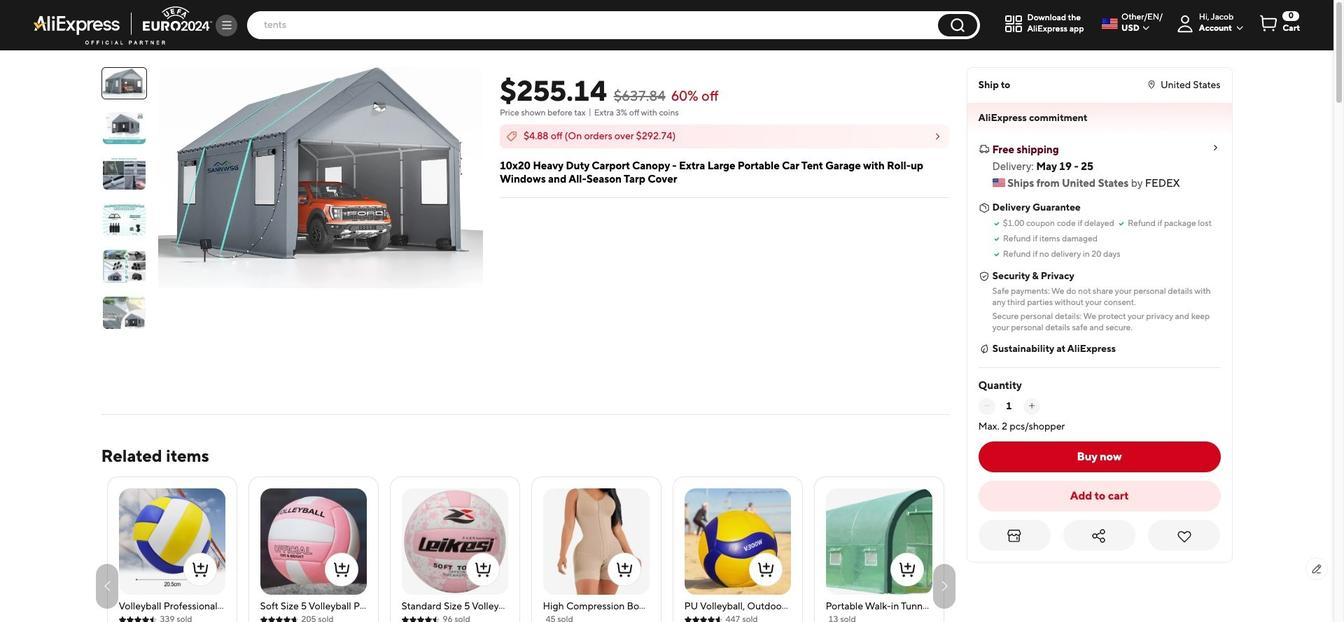 Task type: locate. For each thing, give the bounding box(es) containing it.
0 vertical spatial vavr7jz image
[[978, 144, 990, 155]]

1sqid_b image
[[220, 19, 233, 32]]

None button
[[938, 14, 977, 36]]

nptaboy image
[[505, 130, 518, 143]]

None text field
[[998, 398, 1020, 415]]

2 vertical spatial vavr7jz image
[[978, 344, 990, 355]]

1 vertical spatial vavr7jz image
[[978, 271, 990, 282]]

vavr7jz image
[[978, 144, 990, 155], [978, 271, 990, 282], [978, 344, 990, 355]]

3 vavr7jz image from the top
[[978, 344, 990, 355]]



Task type: vqa. For each thing, say whether or not it's contained in the screenshot.
over associated with $30 off
no



Task type: describe. For each thing, give the bounding box(es) containing it.
vavr7jz image
[[978, 202, 990, 214]]

2 vavr7jz image from the top
[[978, 271, 990, 282]]

1 vavr7jz image from the top
[[978, 144, 990, 155]]

tents text field
[[257, 18, 931, 32]]



